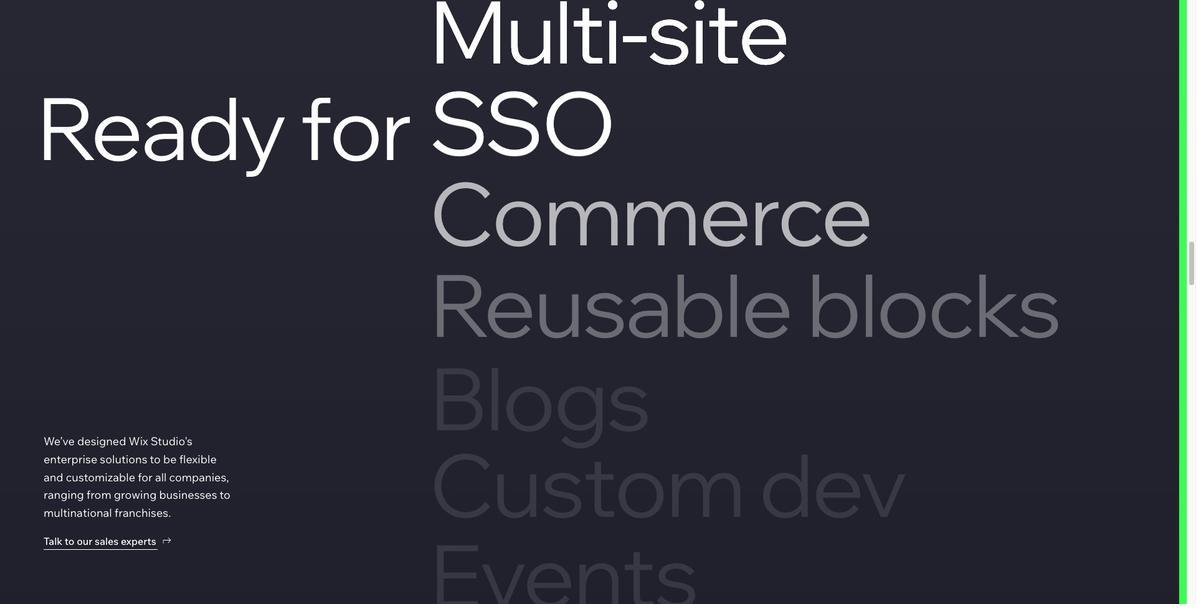 Task type: describe. For each thing, give the bounding box(es) containing it.
from
[[86, 488, 111, 502]]

ready for
[[37, 73, 411, 182]]

companies,
[[169, 470, 229, 484]]

for inside the we've designed wix studio's enterprise solutions to be flexible and customizable for all companies, ranging from growing businesses to multinational franchises.
[[138, 470, 153, 484]]

franchises.
[[115, 506, 171, 520]]

wix
[[129, 434, 148, 449]]

all
[[155, 470, 167, 484]]

businesses
[[159, 488, 217, 502]]

ranging
[[44, 488, 84, 502]]

growing
[[114, 488, 157, 502]]

we've
[[44, 434, 75, 449]]

talk to our sales experts link
[[44, 531, 172, 551]]

customizable
[[66, 470, 135, 484]]



Task type: locate. For each thing, give the bounding box(es) containing it.
0 vertical spatial for
[[300, 73, 411, 182]]

and
[[44, 470, 63, 484]]

sso
[[430, 67, 614, 176], [430, 68, 614, 177], [430, 68, 614, 177]]

experts
[[121, 535, 156, 548]]

custom
[[430, 430, 744, 539], [430, 430, 744, 539]]

0 vertical spatial to
[[150, 452, 161, 466]]

reusable
[[430, 250, 792, 359], [430, 250, 792, 359]]

our
[[77, 535, 93, 548]]

talk
[[44, 535, 62, 548]]

we've designed wix studio's enterprise solutions to be flexible and customizable for all companies, ranging from growing businesses to multinational franchises.
[[44, 434, 230, 520]]

studio's
[[151, 434, 192, 449]]

for
[[300, 73, 411, 182], [138, 470, 153, 484]]

custom dev
[[430, 430, 905, 539], [430, 430, 905, 539]]

be
[[163, 452, 177, 466]]

0 horizontal spatial for
[[138, 470, 153, 484]]

solutions
[[100, 452, 147, 466]]

talk to our sales experts
[[44, 535, 156, 548]]

2 vertical spatial to
[[65, 535, 74, 548]]

flexible
[[179, 452, 217, 466]]

2 horizontal spatial to
[[220, 488, 230, 502]]

1 horizontal spatial for
[[300, 73, 411, 182]]

1 horizontal spatial to
[[150, 452, 161, 466]]

sales
[[95, 535, 119, 548]]

blogs
[[430, 343, 650, 452], [430, 344, 650, 453]]

1 vertical spatial to
[[220, 488, 230, 502]]

to left our
[[65, 535, 74, 548]]

reusable blocks
[[430, 250, 1060, 359], [430, 250, 1060, 359]]

blocks
[[807, 250, 1060, 359], [807, 250, 1060, 359]]

dev
[[759, 430, 905, 539], [759, 430, 905, 539]]

1 vertical spatial for
[[138, 470, 153, 484]]

commerce
[[430, 158, 872, 267], [430, 158, 872, 267], [430, 158, 872, 267]]

to
[[150, 452, 161, 466], [220, 488, 230, 502], [65, 535, 74, 548]]

enterprise
[[44, 452, 97, 466]]

to left be
[[150, 452, 161, 466]]

ready
[[37, 73, 285, 182]]

to down 'companies,'
[[220, 488, 230, 502]]

multinational
[[44, 506, 112, 520]]

designed
[[77, 434, 126, 449]]

0 horizontal spatial to
[[65, 535, 74, 548]]



Task type: vqa. For each thing, say whether or not it's contained in the screenshot.
Images showing how members can use the Spaces by Wix app to connect with a business.
no



